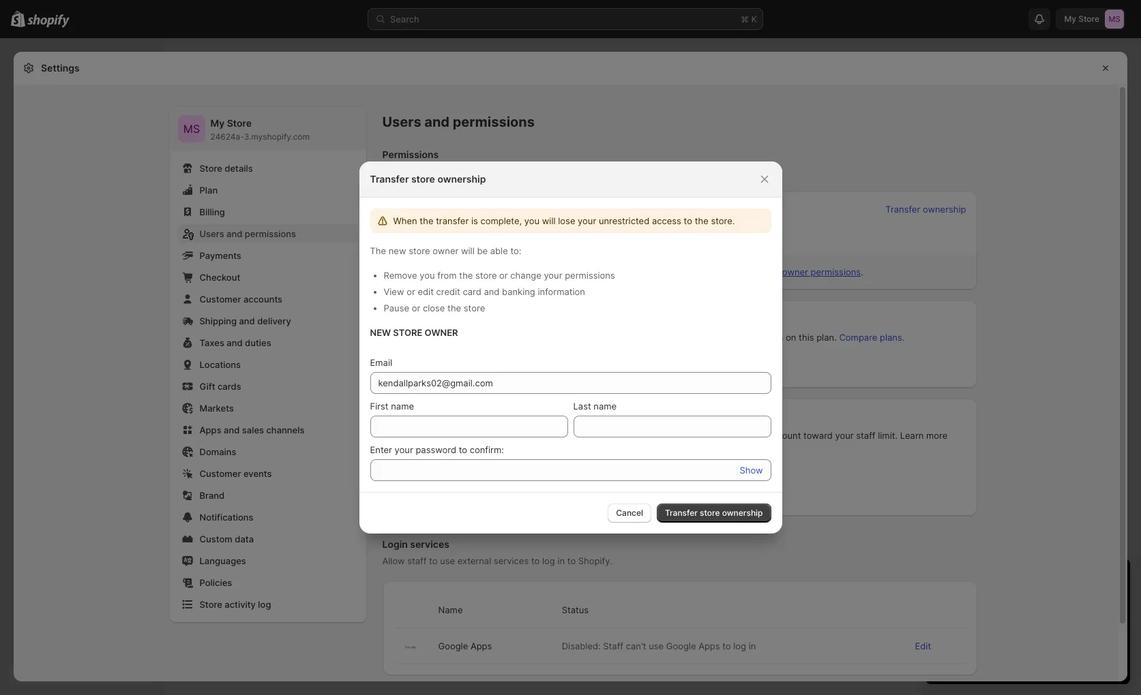 Task type: locate. For each thing, give the bounding box(es) containing it.
just left started
[[1001, 572, 1024, 588]]

0 horizontal spatial just
[[954, 632, 969, 643]]

can down information
[[548, 332, 563, 343]]

2 horizontal spatial in
[[749, 641, 756, 652]]

2 vertical spatial in
[[749, 641, 756, 652]]

your up your trial ends on
[[939, 572, 969, 588]]

more right the 'limit.'
[[927, 431, 948, 441]]

1 horizontal spatial for
[[1013, 632, 1025, 643]]

0 vertical spatial .
[[861, 267, 864, 278]]

access down last name
[[602, 431, 631, 441]]

my store image
[[178, 115, 205, 143]]

more
[[708, 267, 729, 278], [927, 431, 948, 441]]

1 horizontal spatial will
[[542, 216, 556, 227]]

first
[[370, 401, 389, 412]]

they
[[730, 431, 751, 441]]

plan link
[[178, 181, 358, 200]]

your down these at the left of the page
[[395, 445, 413, 456]]

1 horizontal spatial be
[[594, 267, 605, 278]]

your
[[939, 572, 969, 588], [939, 596, 958, 607]]

staff right add
[[420, 362, 438, 373]]

0 horizontal spatial will
[[461, 246, 475, 257]]

0 horizontal spatial staff
[[393, 313, 414, 324]]

store down policies
[[200, 600, 222, 611]]

0 vertical spatial edit
[[418, 287, 434, 297]]

what left users on the top of page
[[419, 166, 439, 177]]

last down james
[[423, 237, 441, 248]]

send up with
[[463, 471, 483, 482]]

users and permissions down billing link
[[200, 229, 296, 239]]

view
[[384, 287, 404, 297]]

0 vertical spatial will
[[542, 216, 556, 227]]

custom data link
[[178, 530, 358, 549]]

1 vertical spatial on
[[1002, 596, 1013, 607]]

locations
[[200, 360, 241, 370]]

transfer inside settings dialog
[[886, 204, 921, 215]]

see
[[485, 166, 500, 177]]

members left this
[[744, 332, 784, 343]]

learn right staff.
[[682, 267, 706, 278]]

developers,
[[488, 431, 537, 441]]

new
[[389, 246, 406, 257]]

2 horizontal spatial transfer
[[886, 204, 921, 215]]

in inside permissions manage what users can see or do in your store.
[[527, 166, 534, 177]]

do
[[513, 166, 524, 177]]

your up first
[[1038, 618, 1057, 629]]

0 vertical spatial be
[[477, 246, 488, 257]]

last down email email field in the bottom of the page
[[573, 401, 591, 412]]

0 vertical spatial transfer
[[370, 173, 409, 185]]

1 vertical spatial edit
[[565, 332, 581, 343]]

you up october
[[525, 216, 540, 227]]

1 horizontal spatial name
[[594, 401, 617, 412]]

0 vertical spatial store.
[[557, 166, 581, 177]]

to:
[[511, 246, 522, 257]]

0 horizontal spatial use
[[440, 556, 455, 567]]

0 horizontal spatial log
[[258, 600, 271, 611]]

edit up close
[[418, 287, 434, 297]]

will left lose
[[542, 216, 556, 227]]

what down 2)
[[440, 332, 461, 343]]

ms button
[[178, 115, 205, 143]]

2 horizontal spatial ownership
[[923, 204, 966, 215]]

owner
[[425, 327, 458, 338]]

1 vertical spatial in
[[558, 556, 565, 567]]

ends
[[979, 596, 1000, 607]]

be left assigned at top right
[[594, 267, 605, 278]]

pause
[[384, 303, 409, 314]]

on inside "your trial just started" element
[[1002, 596, 1013, 607]]

the
[[420, 216, 434, 227], [695, 216, 709, 227], [459, 270, 473, 281], [448, 303, 461, 314]]

0 horizontal spatial for
[[939, 632, 951, 643]]

Enter your password to confirm: password field
[[370, 460, 737, 482]]

transfer store ownership dialog
[[0, 162, 1141, 534]]

use inside the login services allow staff to use external services to log in to shopify.
[[440, 556, 455, 567]]

2 vertical spatial owner
[[782, 267, 808, 278]]

name for last name
[[594, 401, 617, 412]]

0 vertical spatial on
[[786, 332, 796, 343]]

cards
[[218, 381, 241, 392]]

you left from
[[420, 270, 435, 281]]

First name text field
[[370, 416, 568, 438]]

your inside remove you from the store or change your permissions view or edit credit card and banking information pause or close the store
[[544, 270, 563, 281]]

0 horizontal spatial members
[[506, 332, 545, 343]]

owner inside dialog
[[433, 246, 459, 257]]

these give designers, developers, and marketers access to your shopify admin. they don't count toward your staff limit. learn more about
[[393, 431, 948, 455]]

this
[[799, 332, 814, 343]]

change
[[511, 270, 542, 281]]

to inside when the transfer is complete, you will lose your unrestricted access to the store. alert
[[684, 216, 692, 227]]

0 horizontal spatial more
[[708, 267, 729, 278]]

in for permissions
[[527, 166, 534, 177]]

1 vertical spatial access
[[602, 431, 631, 441]]

request for send
[[546, 471, 578, 482]]

or left the do
[[502, 166, 511, 177]]

collaborator down 'anyone can send a collaborator request'
[[491, 491, 542, 501]]

last name
[[573, 401, 617, 412]]

what
[[419, 166, 439, 177], [440, 332, 461, 343]]

can up people on the bottom of the page
[[445, 471, 460, 482]]

request up transfer store ownership button
[[703, 491, 735, 501]]

be left able
[[477, 246, 488, 257]]

store activity log link
[[178, 596, 358, 615]]

store inside "my store 24624a-3.myshopify.com"
[[227, 117, 252, 129]]

1 vertical spatial about
[[393, 444, 417, 455]]

a inside select a plan to extend your shopify trial for just $1/month for your first 3 months.
[[968, 618, 973, 629]]

1 vertical spatial you
[[420, 270, 435, 281]]

0 vertical spatial customer
[[200, 294, 241, 305]]

and up payments
[[227, 229, 242, 239]]

permissions up the banking
[[499, 267, 549, 278]]

collaborator
[[493, 471, 543, 482], [491, 491, 542, 501], [650, 491, 701, 501]]

can
[[467, 166, 482, 177], [548, 332, 563, 343], [655, 332, 670, 343], [445, 471, 460, 482], [602, 491, 617, 501]]

users down billing
[[200, 229, 224, 239]]

edit left access.
[[565, 332, 581, 343]]

transfer
[[370, 173, 409, 185], [886, 204, 921, 215], [665, 508, 698, 519]]

2 vertical spatial transfer
[[665, 508, 698, 519]]

be inside settings dialog
[[594, 267, 605, 278]]

data
[[235, 534, 254, 545]]

plan.
[[817, 332, 837, 343]]

2 name from the left
[[594, 401, 617, 412]]

on left this
[[786, 332, 796, 343]]

will up have
[[461, 246, 475, 257]]

unrestricted
[[599, 216, 650, 227]]

3
[[1067, 632, 1073, 643]]

. up compare
[[861, 267, 864, 278]]

when
[[393, 216, 417, 227]]

trial inside dropdown button
[[972, 572, 997, 588]]

1 vertical spatial be
[[594, 267, 605, 278]]

0 horizontal spatial shopify
[[666, 431, 697, 441]]

your trial just started
[[939, 572, 1074, 588]]

0 vertical spatial users
[[382, 114, 421, 130]]

1 vertical spatial send
[[620, 491, 640, 501]]

last inside transfer store ownership dialog
[[573, 401, 591, 412]]

0 vertical spatial staff
[[393, 313, 414, 324]]

0 horizontal spatial about
[[393, 444, 417, 455]]

settings dialog
[[14, 52, 1128, 696]]

can inside permissions manage what users can see or do in your store.
[[467, 166, 482, 177]]

your up information
[[544, 270, 563, 281]]

0 horizontal spatial .
[[475, 444, 477, 455]]

on inside settings dialog
[[786, 332, 796, 343]]

about inside these give designers, developers, and marketers access to your shopify admin. they don't count toward your staff limit. learn more about
[[393, 444, 417, 455]]

1 horizontal spatial store.
[[711, 216, 735, 227]]

0 horizontal spatial edit
[[418, 287, 434, 297]]

1 vertical spatial what
[[440, 332, 461, 343]]

markets
[[200, 403, 234, 414]]

in inside the login services allow staff to use external services to log in to shopify.
[[558, 556, 565, 567]]

send up cancel
[[620, 491, 640, 501]]

enabled: staff can use google apps to log in image
[[404, 646, 417, 650]]

just inside dropdown button
[[1001, 572, 1024, 588]]

apps and sales channels
[[200, 425, 305, 436]]

to inside select a plan to extend your shopify trial for just $1/month for your first 3 months.
[[996, 618, 1004, 629]]

0 vertical spatial last
[[423, 237, 441, 248]]

can't right disabled:
[[626, 641, 646, 652]]

your left first
[[1027, 632, 1046, 643]]

transfer store ownership down permissions
[[370, 173, 486, 185]]

your right the do
[[536, 166, 555, 177]]

when the transfer is complete, you will lose your unrestricted access to the store. alert
[[370, 209, 771, 233]]

staff left the 'limit.'
[[856, 431, 876, 441]]

store inside button
[[700, 508, 720, 519]]

1 vertical spatial log
[[258, 600, 271, 611]]

0 horizontal spatial in
[[527, 166, 534, 177]]

checkout
[[200, 272, 240, 283]]

request up only people with a collaborator request code can send a collaborator request
[[546, 471, 578, 482]]

your for your trial ends on
[[939, 596, 958, 607]]

trial left ends
[[961, 596, 977, 607]]

services
[[410, 539, 450, 551], [494, 556, 529, 567]]

staff right the allow
[[407, 556, 427, 567]]

2 vertical spatial trial
[[1094, 618, 1109, 629]]

just inside select a plan to extend your shopify trial for just $1/month for your first 3 months.
[[954, 632, 969, 643]]

0 vertical spatial log
[[542, 556, 555, 567]]

name right first
[[391, 401, 414, 412]]

your inside permissions manage what users can see or do in your store.
[[536, 166, 555, 177]]

gift cards
[[200, 381, 241, 392]]

1 vertical spatial users
[[200, 229, 224, 239]]

1 name from the left
[[391, 401, 414, 412]]

owner down james
[[433, 246, 459, 257]]

shopify left admin.
[[666, 431, 697, 441]]

store up "24624a-"
[[227, 117, 252, 129]]

0 vertical spatial about
[[732, 267, 756, 278]]

1 vertical spatial .
[[475, 444, 477, 455]]

access up cdt
[[652, 216, 682, 227]]

24,
[[562, 237, 575, 248]]

last inside james peterson last login was tuesday, october 24, 2023 11:00 am cdt
[[423, 237, 441, 248]]

1 vertical spatial learn
[[900, 431, 924, 441]]

login
[[382, 539, 408, 551]]

0 horizontal spatial can't
[[571, 267, 591, 278]]

be
[[477, 246, 488, 257], [594, 267, 605, 278]]

staff right disabled:
[[603, 641, 624, 652]]

admin.
[[700, 431, 728, 441]]

and up permissions
[[425, 114, 450, 130]]

months.
[[1076, 632, 1109, 643]]

Email email field
[[370, 373, 771, 394]]

1 horizontal spatial users and permissions
[[382, 114, 535, 130]]

your left admin.
[[645, 431, 663, 441]]

can't right that at the top
[[571, 267, 591, 278]]

1 vertical spatial customer
[[200, 469, 241, 480]]

2)
[[439, 313, 448, 324]]

1 vertical spatial just
[[954, 632, 969, 643]]

owner up this
[[782, 267, 808, 278]]

limit.
[[878, 431, 898, 441]]

avatar with initials j p image
[[393, 226, 412, 245]]

staff
[[393, 313, 414, 324], [603, 641, 624, 652]]

staff up store
[[393, 313, 414, 324]]

enter your password to confirm:
[[370, 445, 504, 456]]

learn
[[682, 267, 706, 278], [900, 431, 924, 441]]

users and permissions inside shop settings menu element
[[200, 229, 296, 239]]

login services allow staff to use external services to log in to shopify.
[[382, 539, 612, 567]]

2 vertical spatial ownership
[[722, 508, 763, 519]]

1 horizontal spatial learn
[[900, 431, 924, 441]]

can right you
[[655, 332, 670, 343]]

owner
[[419, 204, 445, 215], [433, 246, 459, 257], [782, 267, 808, 278]]

permissions inside shop settings menu element
[[245, 229, 296, 239]]

0 vertical spatial trial
[[972, 572, 997, 588]]

0 vertical spatial just
[[1001, 572, 1024, 588]]

transfer store ownership down show on the right bottom of the page
[[665, 508, 763, 519]]

select a plan to extend your shopify trial for just $1/month for your first 3 months.
[[939, 618, 1109, 643]]

trial up ends
[[972, 572, 997, 588]]

1 your from the top
[[939, 572, 969, 588]]

1 vertical spatial shopify
[[1059, 618, 1091, 629]]

on right ends
[[1002, 596, 1013, 607]]

request down the enter your password to confirm: password field
[[544, 491, 576, 501]]

1 horizontal spatial in
[[558, 556, 565, 567]]

permissions up information
[[565, 270, 615, 281]]

1 horizontal spatial last
[[573, 401, 591, 412]]

select
[[939, 618, 966, 629]]

1 horizontal spatial transfer
[[665, 508, 698, 519]]

permissions down billing link
[[245, 229, 296, 239]]

permissions manage what users can see or do in your store.
[[382, 149, 581, 177]]

0 vertical spatial learn
[[682, 267, 706, 278]]

trial up months.
[[1094, 618, 1109, 629]]

0 vertical spatial ownership
[[438, 173, 486, 185]]

a left 'plan'
[[968, 618, 973, 629]]

shop settings menu element
[[170, 107, 366, 623]]

for down extend
[[1013, 632, 1025, 643]]

my
[[210, 117, 225, 129]]

0 horizontal spatial store.
[[557, 166, 581, 177]]

tuesday,
[[486, 237, 523, 248]]

1 horizontal spatial google
[[666, 641, 696, 652]]

0 vertical spatial what
[[419, 166, 439, 177]]

customer down checkout
[[200, 294, 241, 305]]

your trial just started element
[[926, 595, 1130, 685]]

2 customer from the top
[[200, 469, 241, 480]]

0 horizontal spatial be
[[477, 246, 488, 257]]

1 horizontal spatial just
[[1001, 572, 1024, 588]]

1 vertical spatial more
[[927, 431, 948, 441]]

0 horizontal spatial you
[[420, 270, 435, 281]]

0 vertical spatial your
[[939, 572, 969, 588]]

name
[[438, 605, 463, 616]]

name up marketers
[[594, 401, 617, 412]]

store up 'when' at the top of the page
[[393, 204, 416, 215]]

payments
[[200, 250, 241, 261]]

james peterson last login was tuesday, october 24, 2023 11:00 am cdt
[[423, 223, 661, 248]]

1 horizontal spatial you
[[525, 216, 540, 227]]

1 horizontal spatial shopify
[[1059, 618, 1091, 629]]

access inside these give designers, developers, and marketers access to your shopify admin. they don't count toward your staff limit. learn more about
[[602, 431, 631, 441]]

transfer ownership
[[886, 204, 966, 215]]

learn inside these give designers, developers, and marketers access to your shopify admin. they don't count toward your staff limit. learn more about
[[900, 431, 924, 441]]

customer down domains
[[200, 469, 241, 480]]

your right lose
[[578, 216, 596, 227]]

2 your from the top
[[939, 596, 958, 607]]

customer inside "link"
[[200, 469, 241, 480]]

these
[[393, 431, 419, 441]]

or right view
[[407, 287, 415, 297]]

1 horizontal spatial members
[[744, 332, 784, 343]]

apps and sales channels link
[[178, 421, 358, 440]]

collaborator down "confirm:"
[[493, 471, 543, 482]]

your
[[536, 166, 555, 177], [578, 216, 596, 227], [544, 270, 563, 281], [463, 332, 482, 343], [645, 431, 663, 441], [835, 431, 854, 441], [395, 445, 413, 456], [1038, 618, 1057, 629], [1027, 632, 1046, 643]]

collaborator for with
[[491, 491, 542, 501]]

and left access.
[[584, 332, 600, 343]]

locations link
[[178, 355, 358, 375]]

store down new
[[393, 267, 416, 278]]

store for store owners have some permissions that can't be assigned to staff. learn more about store owner permissions .
[[393, 267, 416, 278]]

your inside dropdown button
[[939, 572, 969, 588]]

$1/month
[[971, 632, 1011, 643]]

2 vertical spatial log
[[734, 641, 746, 652]]

1 horizontal spatial transfer store ownership
[[665, 508, 763, 519]]

staff (0 of 2)
[[393, 313, 448, 324]]

your up select
[[939, 596, 958, 607]]

0 vertical spatial in
[[527, 166, 534, 177]]

1 vertical spatial will
[[461, 246, 475, 257]]

or inside permissions manage what users can see or do in your store.
[[502, 166, 511, 177]]

add staff
[[402, 362, 438, 373]]

1 horizontal spatial on
[[1002, 596, 1013, 607]]

to
[[684, 216, 692, 227], [647, 267, 656, 278], [704, 332, 712, 343], [634, 431, 642, 441], [459, 445, 467, 456], [429, 556, 438, 567], [531, 556, 540, 567], [567, 556, 576, 567], [996, 618, 1004, 629], [723, 641, 731, 652]]

store for store owner
[[393, 204, 416, 215]]

enter
[[370, 445, 392, 456]]

log inside shop settings menu element
[[258, 600, 271, 611]]

google apps
[[438, 641, 492, 652]]

1 vertical spatial transfer store ownership
[[665, 508, 763, 519]]

2 for from the left
[[1013, 632, 1025, 643]]

markets link
[[178, 399, 358, 418]]

1 vertical spatial owner
[[433, 246, 459, 257]]

shopify image
[[27, 14, 70, 28]]

remove you from the store or change your permissions view or edit credit card and banking information pause or close the store
[[384, 270, 615, 314]]

2 horizontal spatial apps
[[699, 641, 720, 652]]

staff inside these give designers, developers, and marketers access to your shopify admin. they don't count toward your staff limit. learn more about
[[856, 431, 876, 441]]

0 vertical spatial services
[[410, 539, 450, 551]]

a down "confirm:"
[[486, 471, 491, 482]]

permissions
[[453, 114, 535, 130], [245, 229, 296, 239], [499, 267, 549, 278], [811, 267, 861, 278], [565, 270, 615, 281]]

1 horizontal spatial more
[[927, 431, 948, 441]]

you
[[636, 332, 652, 343]]

settings
[[41, 62, 80, 74]]

ownership inside settings dialog
[[923, 204, 966, 215]]

and
[[425, 114, 450, 130], [227, 229, 242, 239], [484, 287, 500, 297], [239, 316, 255, 327], [584, 332, 600, 343], [227, 338, 243, 349], [224, 425, 240, 436], [539, 431, 555, 441]]

store. inside alert
[[711, 216, 735, 227]]

more right staff.
[[708, 267, 729, 278]]

and inside these give designers, developers, and marketers access to your shopify admin. they don't count toward your staff limit. learn more about
[[539, 431, 555, 441]]

and right 'card'
[[484, 287, 500, 297]]

users inside shop settings menu element
[[200, 229, 224, 239]]

1 horizontal spatial access
[[652, 216, 682, 227]]

store up plan
[[200, 163, 222, 174]]

designers,
[[442, 431, 485, 441]]

edit
[[915, 641, 931, 652]]

1 horizontal spatial can't
[[626, 641, 646, 652]]

users up permissions
[[382, 114, 421, 130]]

and left marketers
[[539, 431, 555, 441]]

1 customer from the top
[[200, 294, 241, 305]]

your right "toward"
[[835, 431, 854, 441]]

for down select
[[939, 632, 951, 643]]

learn right the 'limit.'
[[900, 431, 924, 441]]

just down select
[[954, 632, 969, 643]]

3.myshopify.com
[[244, 132, 310, 142]]

shopify up 3
[[1059, 618, 1091, 629]]



Task type: vqa. For each thing, say whether or not it's contained in the screenshot.
"use" within the login services allow staff to use external services to log in to shopify.
yes



Task type: describe. For each thing, give the bounding box(es) containing it.
0 vertical spatial transfer store ownership
[[370, 173, 486, 185]]

shipping and delivery
[[200, 316, 291, 327]]

request for with
[[544, 491, 576, 501]]

don't
[[754, 431, 775, 441]]

my store 24624a-3.myshopify.com
[[210, 117, 310, 142]]

october
[[526, 237, 560, 248]]

remove
[[384, 270, 417, 281]]

will inside when the transfer is complete, you will lose your unrestricted access to the store. alert
[[542, 216, 556, 227]]

add
[[672, 332, 688, 343]]

name for first name
[[391, 401, 414, 412]]

more inside these give designers, developers, and marketers access to your shopify admin. they don't count toward your staff limit. learn more about
[[927, 431, 948, 441]]

events
[[244, 469, 272, 480]]

access.
[[602, 332, 634, 343]]

started
[[1028, 572, 1074, 588]]

0 horizontal spatial ownership
[[438, 173, 486, 185]]

0 vertical spatial send
[[463, 471, 483, 482]]

1 for from the left
[[939, 632, 951, 643]]

checkout link
[[178, 268, 358, 287]]

edit inside remove you from the store or change your permissions view or edit credit card and banking information pause or close the store
[[418, 287, 434, 297]]

what inside permissions manage what users can see or do in your store.
[[419, 166, 439, 177]]

store owner permissions link
[[759, 267, 861, 278]]

credit
[[436, 287, 460, 297]]

anyone
[[411, 471, 442, 482]]

plan
[[976, 618, 993, 629]]

staff inside "link"
[[420, 362, 438, 373]]

activity
[[225, 600, 256, 611]]

1 members from the left
[[506, 332, 545, 343]]

and right taxes
[[227, 338, 243, 349]]

cancel
[[616, 508, 643, 519]]

shipping and delivery link
[[178, 312, 358, 331]]

store details
[[200, 163, 253, 174]]

some
[[474, 267, 497, 278]]

custom
[[200, 534, 233, 545]]

1 horizontal spatial send
[[620, 491, 640, 501]]

customer accounts
[[200, 294, 283, 305]]

billing link
[[178, 203, 358, 222]]

permissions up permissions manage what users can see or do in your store.
[[453, 114, 535, 130]]

complete,
[[481, 216, 522, 227]]

count
[[777, 431, 801, 441]]

1 horizontal spatial users
[[382, 114, 421, 130]]

store
[[393, 327, 423, 338]]

0 vertical spatial can't
[[571, 267, 591, 278]]

customer accounts link
[[178, 290, 358, 309]]

transfer inside button
[[665, 508, 698, 519]]

close
[[423, 303, 445, 314]]

store details link
[[178, 159, 358, 178]]

0 horizontal spatial learn
[[682, 267, 706, 278]]

login
[[444, 237, 464, 248]]

you inside alert
[[525, 216, 540, 227]]

1 horizontal spatial use
[[649, 641, 664, 652]]

staff down remove you from the store or change your permissions view or edit credit card and banking information pause or close the store at the top of page
[[484, 332, 504, 343]]

your right owner
[[463, 332, 482, 343]]

1 horizontal spatial what
[[440, 332, 461, 343]]

1 horizontal spatial about
[[732, 267, 756, 278]]

0 horizontal spatial transfer
[[370, 173, 409, 185]]

collaborator up transfer store ownership button
[[650, 491, 701, 501]]

1 horizontal spatial .
[[861, 267, 864, 278]]

password
[[416, 445, 456, 456]]

payments link
[[178, 246, 358, 265]]

collaborators
[[420, 444, 475, 455]]

1 google from the left
[[438, 641, 468, 652]]

permissions inside remove you from the store or change your permissions view or edit credit card and banking information pause or close the store
[[565, 270, 615, 281]]

staff.
[[658, 267, 679, 278]]

2 horizontal spatial log
[[734, 641, 746, 652]]

plan
[[200, 185, 218, 196]]

gift
[[200, 381, 215, 392]]

cdt
[[643, 237, 661, 248]]

james peterson link
[[423, 223, 491, 234]]

store for store activity log
[[200, 600, 222, 611]]

access inside alert
[[652, 216, 682, 227]]

staff right 2
[[723, 332, 742, 343]]

policies
[[200, 578, 232, 589]]

add staff link
[[393, 358, 446, 377]]

transfer store ownership inside button
[[665, 508, 763, 519]]

edit inside settings dialog
[[565, 332, 581, 343]]

store inside settings dialog
[[759, 267, 780, 278]]

customize what your staff members can edit and access. you can add up to 2 staff members on this plan. compare plans.
[[393, 332, 905, 343]]

add
[[402, 362, 417, 373]]

Last name text field
[[573, 416, 771, 438]]

0 vertical spatial owner
[[419, 204, 445, 215]]

0 vertical spatial more
[[708, 267, 729, 278]]

custom data
[[200, 534, 254, 545]]

customize
[[393, 332, 438, 343]]

allow
[[382, 556, 405, 567]]

(0
[[416, 313, 426, 324]]

the new store owner will be able to:
[[370, 246, 522, 257]]

to inside these give designers, developers, and marketers access to your shopify admin. they don't count toward your staff limit. learn more about
[[634, 431, 642, 441]]

store owner
[[393, 204, 445, 215]]

your for your trial just started
[[939, 572, 969, 588]]

external
[[458, 556, 491, 567]]

or right some
[[499, 270, 508, 281]]

domains link
[[178, 443, 358, 462]]

ownership inside button
[[722, 508, 763, 519]]

staff inside the login services allow staff to use external services to log in to shopify.
[[407, 556, 427, 567]]

apps inside shop settings menu element
[[200, 425, 221, 436]]

able
[[490, 246, 508, 257]]

customer events link
[[178, 465, 358, 484]]

shopify inside these give designers, developers, and marketers access to your shopify admin. they don't count toward your staff limit. learn more about
[[666, 431, 697, 441]]

customer for customer events
[[200, 469, 241, 480]]

only people with a collaborator request code can send a collaborator request
[[411, 491, 735, 501]]

be inside transfer store ownership dialog
[[477, 246, 488, 257]]

new
[[370, 327, 391, 338]]

users and permissions link
[[178, 224, 358, 244]]

status
[[562, 605, 589, 616]]

brand link
[[178, 486, 358, 506]]

and inside remove you from the store or change your permissions view or edit credit card and banking information pause or close the store
[[484, 287, 500, 297]]

delivery
[[257, 316, 291, 327]]

assigned
[[607, 267, 645, 278]]

1 horizontal spatial apps
[[471, 641, 492, 652]]

0 vertical spatial users and permissions
[[382, 114, 535, 130]]

or left close
[[412, 303, 420, 314]]

policies link
[[178, 574, 358, 593]]

shipping
[[200, 316, 237, 327]]

and down 'customer accounts' at the left top
[[239, 316, 255, 327]]

permissions
[[382, 149, 439, 160]]

plans.
[[880, 332, 905, 343]]

customer for customer accounts
[[200, 294, 241, 305]]

and left sales
[[224, 425, 240, 436]]

users
[[442, 166, 465, 177]]

⌘
[[741, 14, 749, 25]]

2
[[715, 332, 720, 343]]

1 vertical spatial staff
[[603, 641, 624, 652]]

information
[[538, 287, 585, 297]]

james
[[423, 223, 451, 234]]

am
[[626, 237, 640, 248]]

confirm:
[[470, 445, 504, 456]]

permissions up plan.
[[811, 267, 861, 278]]

in for disabled:
[[749, 641, 756, 652]]

collaborator for send
[[493, 471, 543, 482]]

languages
[[200, 556, 246, 567]]

trial for ends
[[961, 596, 977, 607]]

⌘ k
[[741, 14, 757, 25]]

your inside alert
[[578, 216, 596, 227]]

accounts
[[244, 294, 283, 305]]

details
[[225, 163, 253, 174]]

log inside the login services allow staff to use external services to log in to shopify.
[[542, 556, 555, 567]]

a up cancel
[[643, 491, 648, 501]]

transfer
[[436, 216, 469, 227]]

1 vertical spatial services
[[494, 556, 529, 567]]

collaborators
[[393, 411, 452, 422]]

can right code
[[602, 491, 617, 501]]

2 members from the left
[[744, 332, 784, 343]]

trial for just
[[972, 572, 997, 588]]

store. inside permissions manage what users can see or do in your store.
[[557, 166, 581, 177]]

you inside remove you from the store or change your permissions view or edit credit card and banking information pause or close the store
[[420, 270, 435, 281]]

duties
[[245, 338, 271, 349]]

1 vertical spatial can't
[[626, 641, 646, 652]]

a right with
[[484, 491, 489, 501]]

taxes and duties
[[200, 338, 271, 349]]

trial inside select a plan to extend your shopify trial for just $1/month for your first 3 months.
[[1094, 618, 1109, 629]]

shopify.
[[578, 556, 612, 567]]

shopify inside select a plan to extend your shopify trial for just $1/month for your first 3 months.
[[1059, 618, 1091, 629]]

when the transfer is complete, you will lose your unrestricted access to the store.
[[393, 216, 735, 227]]

new store owner
[[370, 327, 458, 338]]

2 google from the left
[[666, 641, 696, 652]]

store for store details
[[200, 163, 222, 174]]



